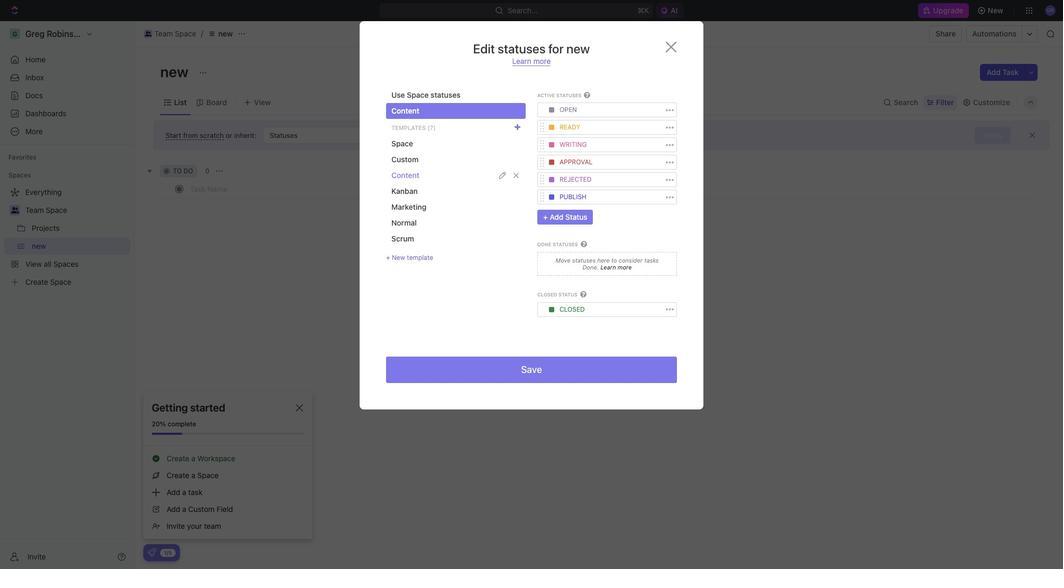 Task type: describe. For each thing, give the bounding box(es) containing it.
open
[[560, 106, 577, 114]]

add for add a custom field
[[167, 505, 180, 514]]

20%
[[152, 421, 166, 429]]

share
[[936, 29, 956, 38]]

0 vertical spatial team space link
[[141, 28, 199, 40]]

+ for + new template
[[386, 254, 390, 262]]

+ new template
[[386, 254, 433, 262]]

upgrade
[[933, 6, 964, 15]]

1 horizontal spatial team
[[154, 29, 173, 38]]

docs link
[[4, 87, 130, 104]]

start
[[166, 131, 181, 139]]

add task button
[[981, 64, 1025, 81]]

team inside sidebar navigation
[[25, 206, 44, 215]]

space inside sidebar navigation
[[46, 206, 67, 215]]

done.
[[583, 264, 599, 271]]

docs
[[25, 91, 43, 100]]

templates (7)
[[392, 124, 436, 131]]

0 horizontal spatial team space link
[[25, 202, 128, 219]]

invite your team
[[167, 522, 221, 531]]

scratch
[[200, 131, 224, 139]]

a for workspace
[[191, 454, 195, 463]]

invite for invite your team
[[167, 522, 185, 531]]

tasks
[[645, 257, 659, 264]]

board
[[206, 98, 227, 107]]

normal
[[392, 219, 417, 228]]

scrum
[[392, 234, 414, 243]]

invite for invite
[[28, 553, 46, 562]]

kanban
[[392, 187, 418, 196]]

home
[[25, 55, 46, 64]]

2 content from the top
[[392, 171, 420, 180]]

search
[[894, 98, 919, 107]]

inbox
[[25, 73, 44, 82]]

edit statuses for new dialog
[[360, 21, 704, 410]]

board link
[[204, 95, 227, 110]]

upgrade link
[[919, 3, 969, 18]]

add a custom field
[[167, 505, 233, 514]]

your
[[187, 522, 202, 531]]

active statuses
[[538, 93, 582, 98]]

add task
[[987, 68, 1019, 77]]

statuses up the (7)
[[431, 90, 461, 99]]

Task Name text field
[[190, 180, 499, 197]]

statuses for edit
[[498, 41, 546, 56]]

2 vertical spatial new
[[160, 63, 192, 80]]

closed status
[[538, 292, 578, 298]]

automations
[[973, 29, 1017, 38]]

task
[[188, 488, 203, 497]]

status
[[559, 292, 578, 298]]

getting
[[152, 402, 188, 414]]

ready
[[560, 123, 581, 131]]

custom inside edit statuses for new dialog
[[392, 155, 419, 164]]

template
[[407, 254, 433, 262]]

new inside new link
[[218, 29, 233, 38]]

active
[[538, 93, 555, 98]]

done
[[538, 242, 552, 248]]

+ for + add status
[[543, 213, 548, 222]]

new button
[[973, 2, 1010, 19]]

use
[[392, 90, 405, 99]]

approval
[[560, 158, 593, 166]]

here
[[598, 257, 610, 264]]

search button
[[880, 95, 922, 110]]

dashboards link
[[4, 105, 130, 122]]

20% complete
[[152, 421, 196, 429]]

1 vertical spatial learn more link
[[599, 264, 632, 271]]

favorites
[[8, 153, 36, 161]]

started
[[190, 402, 225, 414]]

onboarding checklist button image
[[148, 549, 156, 558]]

statuses for active
[[557, 93, 582, 98]]

from
[[183, 131, 198, 139]]

list link
[[172, 95, 187, 110]]

favorites button
[[4, 151, 41, 164]]

start from scratch or inherit:
[[166, 131, 256, 139]]

move
[[556, 257, 571, 264]]

field
[[217, 505, 233, 514]]

/
[[201, 29, 203, 38]]

sidebar navigation
[[0, 21, 135, 570]]

closed for closed
[[560, 306, 585, 313]]

publish
[[560, 193, 587, 201]]

close image
[[296, 405, 303, 412]]

learn inside edit statuses for new learn more
[[512, 57, 532, 66]]

new inside button
[[988, 6, 1004, 15]]

0
[[205, 167, 209, 175]]

home link
[[4, 51, 130, 68]]



Task type: locate. For each thing, give the bounding box(es) containing it.
1 vertical spatial new
[[392, 254, 405, 262]]

custom down task
[[188, 505, 215, 514]]

create for create a workspace
[[167, 454, 189, 463]]

0 vertical spatial new
[[988, 6, 1004, 15]]

a up task
[[191, 471, 195, 480]]

user group image inside team space link
[[145, 31, 151, 37]]

custom
[[392, 155, 419, 164], [188, 505, 215, 514]]

0 vertical spatial closed
[[538, 292, 557, 298]]

getting started
[[152, 402, 225, 414]]

1 horizontal spatial learn
[[601, 264, 616, 271]]

+ up "done"
[[543, 213, 548, 222]]

0 vertical spatial to
[[173, 167, 182, 175]]

statuses for move
[[572, 257, 596, 264]]

space
[[175, 29, 196, 38], [407, 90, 429, 99], [392, 139, 413, 148], [46, 206, 67, 215], [197, 471, 219, 480]]

3 dropdown menu image from the top
[[549, 160, 554, 165]]

statuses up move
[[553, 242, 578, 248]]

statuses left "for"
[[498, 41, 546, 56]]

dashboards
[[25, 109, 66, 118]]

1 horizontal spatial more
[[618, 264, 632, 271]]

a for task
[[182, 488, 186, 497]]

1 vertical spatial +
[[386, 254, 390, 262]]

rejected
[[560, 176, 592, 184]]

0 horizontal spatial user group image
[[11, 207, 19, 214]]

start from scratch link
[[166, 131, 224, 140]]

to do
[[173, 167, 193, 175]]

list
[[174, 98, 187, 107]]

create up 'create a space'
[[167, 454, 189, 463]]

1 vertical spatial new
[[567, 41, 590, 56]]

1 horizontal spatial new
[[988, 6, 1004, 15]]

1 vertical spatial team space link
[[25, 202, 128, 219]]

invite inside sidebar navigation
[[28, 553, 46, 562]]

0 horizontal spatial team space
[[25, 206, 67, 215]]

or
[[226, 131, 232, 139]]

0 horizontal spatial learn
[[512, 57, 532, 66]]

save
[[521, 364, 542, 375]]

0 vertical spatial learn more link
[[512, 57, 551, 66]]

add a task
[[167, 488, 203, 497]]

1/5
[[164, 550, 172, 556]]

dropdown menu image for open
[[549, 108, 554, 113]]

create a workspace
[[167, 454, 235, 463]]

1 vertical spatial team
[[25, 206, 44, 215]]

⌘k
[[638, 6, 649, 15]]

a for custom
[[182, 505, 186, 514]]

0 horizontal spatial more
[[534, 57, 551, 66]]

more down the consider
[[618, 264, 632, 271]]

4 dropdown menu image from the top
[[549, 177, 554, 183]]

1 horizontal spatial invite
[[167, 522, 185, 531]]

a
[[191, 454, 195, 463], [191, 471, 195, 480], [182, 488, 186, 497], [182, 505, 186, 514]]

inbox link
[[4, 69, 130, 86]]

1 horizontal spatial new
[[218, 29, 233, 38]]

to
[[173, 167, 182, 175], [612, 257, 617, 264]]

a down add a task
[[182, 505, 186, 514]]

customize button
[[960, 95, 1014, 110]]

a up 'create a space'
[[191, 454, 195, 463]]

to up learn more
[[612, 257, 617, 264]]

dropdown menu image for approval
[[549, 160, 554, 165]]

edit
[[473, 41, 495, 56]]

dropdown menu image left "rejected"
[[549, 177, 554, 183]]

done statuses
[[538, 242, 578, 248]]

custom up kanban on the left
[[392, 155, 419, 164]]

customize
[[973, 98, 1011, 107]]

0 horizontal spatial custom
[[188, 505, 215, 514]]

statuses inside edit statuses for new learn more
[[498, 41, 546, 56]]

learn
[[512, 57, 532, 66], [601, 264, 616, 271]]

0 horizontal spatial invite
[[28, 553, 46, 562]]

team
[[204, 522, 221, 531]]

0 horizontal spatial team
[[25, 206, 44, 215]]

invite
[[167, 522, 185, 531], [28, 553, 46, 562]]

dropdown menu image for rejected
[[549, 177, 554, 183]]

+
[[543, 213, 548, 222], [386, 254, 390, 262]]

1 vertical spatial more
[[618, 264, 632, 271]]

new right "for"
[[567, 41, 590, 56]]

learn more link down here
[[599, 264, 632, 271]]

1 vertical spatial custom
[[188, 505, 215, 514]]

1 create from the top
[[167, 454, 189, 463]]

0 vertical spatial custom
[[392, 155, 419, 164]]

1 dropdown menu image from the top
[[549, 108, 554, 113]]

1 horizontal spatial custom
[[392, 155, 419, 164]]

for
[[549, 41, 564, 56]]

2 create from the top
[[167, 471, 189, 480]]

0 vertical spatial create
[[167, 454, 189, 463]]

more
[[534, 57, 551, 66], [618, 264, 632, 271]]

2 horizontal spatial new
[[567, 41, 590, 56]]

spaces
[[8, 171, 31, 179]]

user group image
[[145, 31, 151, 37], [11, 207, 19, 214]]

team space down spaces at the top left of page
[[25, 206, 67, 215]]

search...
[[508, 6, 538, 15]]

add for add task
[[987, 68, 1001, 77]]

+ left template
[[386, 254, 390, 262]]

dropdown menu image down dropdown menu icon
[[549, 143, 554, 148]]

status
[[566, 213, 588, 222]]

add inside button
[[987, 68, 1001, 77]]

closed
[[538, 292, 557, 298], [560, 306, 585, 313]]

new up list
[[160, 63, 192, 80]]

dropdown menu image left publish
[[549, 195, 554, 200]]

learn down here
[[601, 264, 616, 271]]

a left task
[[182, 488, 186, 497]]

0 vertical spatial more
[[534, 57, 551, 66]]

5 dropdown menu image from the top
[[549, 195, 554, 200]]

new
[[218, 29, 233, 38], [567, 41, 590, 56], [160, 63, 192, 80]]

dropdown menu image
[[549, 125, 554, 130]]

inherit:
[[234, 131, 256, 139]]

do
[[184, 167, 193, 175]]

2 dropdown menu image from the top
[[549, 143, 554, 148]]

1 content from the top
[[392, 106, 420, 115]]

user group image inside sidebar navigation
[[11, 207, 19, 214]]

1 horizontal spatial user group image
[[145, 31, 151, 37]]

1 vertical spatial content
[[392, 171, 420, 180]]

team left / on the left of page
[[154, 29, 173, 38]]

to left do
[[173, 167, 182, 175]]

0 vertical spatial invite
[[167, 522, 185, 531]]

create for create a space
[[167, 471, 189, 480]]

0 horizontal spatial new
[[392, 254, 405, 262]]

new down scrum
[[392, 254, 405, 262]]

dropdown menu image for writing
[[549, 143, 554, 148]]

create up add a task
[[167, 471, 189, 480]]

move statuses here to consider tasks done.
[[556, 257, 659, 271]]

dropdown menu image
[[549, 108, 554, 113], [549, 143, 554, 148], [549, 160, 554, 165], [549, 177, 554, 183], [549, 195, 554, 200]]

save button
[[386, 357, 677, 383]]

automations button
[[967, 26, 1022, 42]]

new right / on the left of page
[[218, 29, 233, 38]]

+ add status
[[543, 213, 588, 222]]

dropdown menu image for publish
[[549, 195, 554, 200]]

learn more link down "for"
[[512, 57, 551, 66]]

share button
[[930, 25, 963, 42]]

a for space
[[191, 471, 195, 480]]

new inside dialog
[[392, 254, 405, 262]]

onboarding checklist button element
[[148, 549, 156, 558]]

to inside the "move statuses here to consider tasks done."
[[612, 257, 617, 264]]

team down spaces at the top left of page
[[25, 206, 44, 215]]

content up "templates"
[[392, 106, 420, 115]]

(7)
[[428, 124, 436, 131]]

add
[[987, 68, 1001, 77], [550, 213, 564, 222], [167, 488, 180, 497], [167, 505, 180, 514]]

1 horizontal spatial learn more link
[[599, 264, 632, 271]]

task
[[1003, 68, 1019, 77]]

more inside edit statuses for new learn more
[[534, 57, 551, 66]]

0 vertical spatial +
[[543, 213, 548, 222]]

new up automations
[[988, 6, 1004, 15]]

statuses
[[498, 41, 546, 56], [431, 90, 461, 99], [557, 93, 582, 98], [553, 242, 578, 248], [572, 257, 596, 264]]

1 horizontal spatial to
[[612, 257, 617, 264]]

0 horizontal spatial +
[[386, 254, 390, 262]]

dropdown menu image down the active
[[549, 108, 554, 113]]

create
[[167, 454, 189, 463], [167, 471, 189, 480]]

1 horizontal spatial team space
[[154, 29, 196, 38]]

statuses up open
[[557, 93, 582, 98]]

statuses inside the "move statuses here to consider tasks done."
[[572, 257, 596, 264]]

statuses up done.
[[572, 257, 596, 264]]

content
[[392, 106, 420, 115], [392, 171, 420, 180]]

create a space
[[167, 471, 219, 480]]

0 horizontal spatial learn more link
[[512, 57, 551, 66]]

content up kanban on the left
[[392, 171, 420, 180]]

0 vertical spatial learn
[[512, 57, 532, 66]]

statuses for done
[[553, 242, 578, 248]]

0 vertical spatial user group image
[[145, 31, 151, 37]]

1 horizontal spatial +
[[543, 213, 548, 222]]

1 vertical spatial create
[[167, 471, 189, 480]]

workspace
[[197, 454, 235, 463]]

new link
[[205, 28, 236, 40]]

edit statuses for new learn more
[[473, 41, 590, 66]]

new inside edit statuses for new learn more
[[567, 41, 590, 56]]

0 horizontal spatial to
[[173, 167, 182, 175]]

0 vertical spatial team
[[154, 29, 173, 38]]

consider
[[619, 257, 643, 264]]

1 horizontal spatial team space link
[[141, 28, 199, 40]]

team space inside sidebar navigation
[[25, 206, 67, 215]]

1 vertical spatial to
[[612, 257, 617, 264]]

learn more
[[599, 264, 632, 271]]

team space left / on the left of page
[[154, 29, 196, 38]]

1 horizontal spatial closed
[[560, 306, 585, 313]]

complete
[[168, 421, 196, 429]]

marketing
[[392, 203, 427, 212]]

use space statuses
[[392, 90, 461, 99]]

closed down status
[[560, 306, 585, 313]]

0 horizontal spatial new
[[160, 63, 192, 80]]

writing
[[560, 141, 587, 149]]

0 vertical spatial new
[[218, 29, 233, 38]]

1 vertical spatial team space
[[25, 206, 67, 215]]

closed left status
[[538, 292, 557, 298]]

1 vertical spatial closed
[[560, 306, 585, 313]]

learn down search...
[[512, 57, 532, 66]]

new
[[988, 6, 1004, 15], [392, 254, 405, 262]]

closed for closed status
[[538, 292, 557, 298]]

more down "for"
[[534, 57, 551, 66]]

0 horizontal spatial closed
[[538, 292, 557, 298]]

0 vertical spatial team space
[[154, 29, 196, 38]]

learn more link
[[512, 57, 551, 66], [599, 264, 632, 271]]

1 vertical spatial user group image
[[11, 207, 19, 214]]

templates
[[392, 124, 426, 131]]

1 vertical spatial invite
[[28, 553, 46, 562]]

0 vertical spatial content
[[392, 106, 420, 115]]

add inside edit statuses for new dialog
[[550, 213, 564, 222]]

dropdown menu image left "approval"
[[549, 160, 554, 165]]

team space link
[[141, 28, 199, 40], [25, 202, 128, 219]]

add for add a task
[[167, 488, 180, 497]]

1 vertical spatial learn
[[601, 264, 616, 271]]

team
[[154, 29, 173, 38], [25, 206, 44, 215]]



Task type: vqa. For each thing, say whether or not it's contained in the screenshot.
leftmost New
yes



